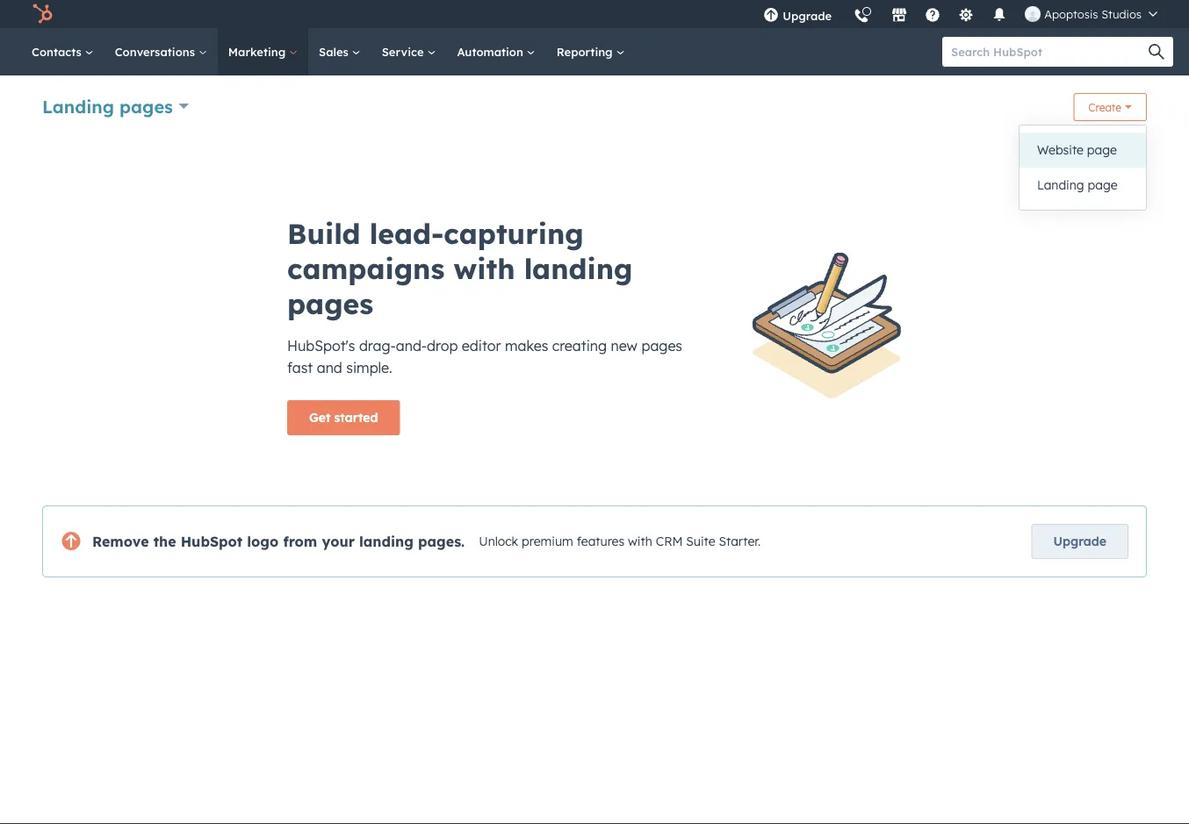 Task type: locate. For each thing, give the bounding box(es) containing it.
calling icon button
[[847, 2, 877, 28]]

marketing link
[[218, 28, 308, 76]]

landing down website
[[1037, 177, 1084, 193]]

build
[[287, 216, 361, 251]]

0 horizontal spatial pages
[[120, 95, 173, 117]]

0 vertical spatial pages
[[120, 95, 173, 117]]

automation
[[457, 44, 527, 59]]

create button
[[1074, 93, 1147, 121]]

1 horizontal spatial landing
[[524, 251, 633, 286]]

reporting
[[557, 44, 616, 59]]

website page
[[1037, 142, 1117, 158]]

build lead-capturing campaigns with landing pages
[[287, 216, 633, 321]]

2 vertical spatial pages
[[642, 337, 682, 355]]

notifications image
[[992, 8, 1008, 24]]

0 horizontal spatial landing
[[42, 95, 114, 117]]

unlock
[[479, 534, 518, 550]]

conversations
[[115, 44, 198, 59]]

calling icon image
[[854, 9, 870, 25]]

Search HubSpot search field
[[942, 37, 1158, 67]]

fast
[[287, 359, 313, 377]]

page
[[1087, 142, 1117, 158], [1088, 177, 1118, 193]]

landing pages button
[[42, 94, 189, 119]]

0 vertical spatial with
[[454, 251, 515, 286]]

marketing
[[228, 44, 289, 59]]

hubspot link
[[21, 4, 66, 25]]

with left crm
[[628, 534, 652, 550]]

hubspot's drag-and-drop editor makes creating new pages fast and simple.
[[287, 337, 682, 377]]

upgrade link
[[1032, 524, 1129, 559]]

landing
[[524, 251, 633, 286], [359, 533, 414, 551]]

1 vertical spatial page
[[1088, 177, 1118, 193]]

2 horizontal spatial pages
[[642, 337, 682, 355]]

0 horizontal spatial upgrade
[[783, 8, 832, 23]]

landing right your
[[359, 533, 414, 551]]

1 vertical spatial pages
[[287, 286, 373, 321]]

settings image
[[958, 8, 974, 24]]

tara schultz image
[[1025, 6, 1041, 22]]

1 horizontal spatial upgrade
[[1054, 534, 1107, 549]]

logo
[[247, 533, 279, 551]]

get started button
[[287, 401, 400, 436]]

website
[[1037, 142, 1084, 158]]

new
[[611, 337, 638, 355]]

1 horizontal spatial pages
[[287, 286, 373, 321]]

1 vertical spatial landing
[[359, 533, 414, 551]]

landing inside button
[[1037, 177, 1084, 193]]

landing inside build lead-capturing campaigns with landing pages
[[524, 251, 633, 286]]

the
[[153, 533, 176, 551]]

landing page
[[1037, 177, 1118, 193]]

landing down contacts link
[[42, 95, 114, 117]]

pages
[[120, 95, 173, 117], [287, 286, 373, 321], [642, 337, 682, 355]]

1 horizontal spatial with
[[628, 534, 652, 550]]

apoptosis
[[1045, 7, 1098, 21]]

features
[[577, 534, 625, 550]]

0 vertical spatial page
[[1087, 142, 1117, 158]]

landing up the creating
[[524, 251, 633, 286]]

search image
[[1149, 44, 1165, 60]]

page up landing page button in the top right of the page
[[1087, 142, 1117, 158]]

pages inside hubspot's drag-and-drop editor makes creating new pages fast and simple.
[[642, 337, 682, 355]]

with inside build lead-capturing campaigns with landing pages
[[454, 251, 515, 286]]

pages up hubspot's
[[287, 286, 373, 321]]

landing for landing page
[[1037, 177, 1084, 193]]

from
[[283, 533, 317, 551]]

1 horizontal spatial landing
[[1037, 177, 1084, 193]]

0 vertical spatial landing
[[42, 95, 114, 117]]

premium
[[522, 534, 573, 550]]

lead-
[[370, 216, 444, 251]]

0 vertical spatial landing
[[524, 251, 633, 286]]

create
[[1089, 101, 1122, 114]]

drop
[[427, 337, 458, 355]]

capturing
[[444, 216, 584, 251]]

1 vertical spatial landing
[[1037, 177, 1084, 193]]

1 vertical spatial with
[[628, 534, 652, 550]]

landing inside popup button
[[42, 95, 114, 117]]

landing
[[42, 95, 114, 117], [1037, 177, 1084, 193]]

settings link
[[948, 0, 985, 28]]

0 horizontal spatial with
[[454, 251, 515, 286]]

notifications button
[[985, 0, 1015, 28]]

pages inside popup button
[[120, 95, 173, 117]]

page down website page button
[[1088, 177, 1118, 193]]

unlock premium features with crm suite starter.
[[479, 534, 761, 550]]

pages right new
[[642, 337, 682, 355]]

landing pages banner
[[42, 88, 1147, 128]]

automation link
[[447, 28, 546, 76]]

and-
[[396, 337, 427, 355]]

landing page button
[[1020, 168, 1146, 203]]

pages down conversations in the top left of the page
[[120, 95, 173, 117]]

upgrade
[[783, 8, 832, 23], [1054, 534, 1107, 549]]

with
[[454, 251, 515, 286], [628, 534, 652, 550]]

reporting link
[[546, 28, 635, 76]]

landing for landing pages
[[42, 95, 114, 117]]

contacts link
[[21, 28, 104, 76]]

menu
[[753, 0, 1168, 35]]

with up editor
[[454, 251, 515, 286]]

studios
[[1102, 7, 1142, 21]]



Task type: vqa. For each thing, say whether or not it's contained in the screenshot.
left the pages
yes



Task type: describe. For each thing, give the bounding box(es) containing it.
hubspot's
[[287, 337, 355, 355]]

creating
[[552, 337, 607, 355]]

help image
[[925, 8, 941, 24]]

marketplaces button
[[881, 0, 918, 28]]

campaigns
[[287, 251, 445, 286]]

page for website page
[[1087, 142, 1117, 158]]

sales link
[[308, 28, 371, 76]]

sales
[[319, 44, 352, 59]]

search button
[[1140, 37, 1173, 67]]

pages.
[[418, 533, 465, 551]]

editor
[[462, 337, 501, 355]]

suite
[[686, 534, 715, 550]]

website page button
[[1020, 133, 1146, 168]]

apoptosis studios
[[1045, 7, 1142, 21]]

started
[[334, 410, 378, 426]]

service
[[382, 44, 427, 59]]

crm
[[656, 534, 683, 550]]

page for landing page
[[1088, 177, 1118, 193]]

apoptosis studios button
[[1015, 0, 1168, 28]]

landing pages
[[42, 95, 173, 117]]

1 vertical spatial upgrade
[[1054, 534, 1107, 549]]

drag-
[[359, 337, 396, 355]]

marketplaces image
[[892, 8, 908, 24]]

your
[[322, 533, 355, 551]]

0 horizontal spatial landing
[[359, 533, 414, 551]]

and
[[317, 359, 342, 377]]

hubspot
[[181, 533, 243, 551]]

menu containing apoptosis studios
[[753, 0, 1168, 35]]

starter.
[[719, 534, 761, 550]]

contacts
[[32, 44, 85, 59]]

get started
[[309, 410, 378, 426]]

hubspot image
[[32, 4, 53, 25]]

makes
[[505, 337, 548, 355]]

remove
[[92, 533, 149, 551]]

0 vertical spatial upgrade
[[783, 8, 832, 23]]

conversations link
[[104, 28, 218, 76]]

pages inside build lead-capturing campaigns with landing pages
[[287, 286, 373, 321]]

get
[[309, 410, 331, 426]]

remove the hubspot logo from your landing pages.
[[92, 533, 465, 551]]

service link
[[371, 28, 447, 76]]

help button
[[918, 0, 948, 28]]

simple.
[[346, 359, 392, 377]]

upgrade image
[[763, 8, 779, 24]]



